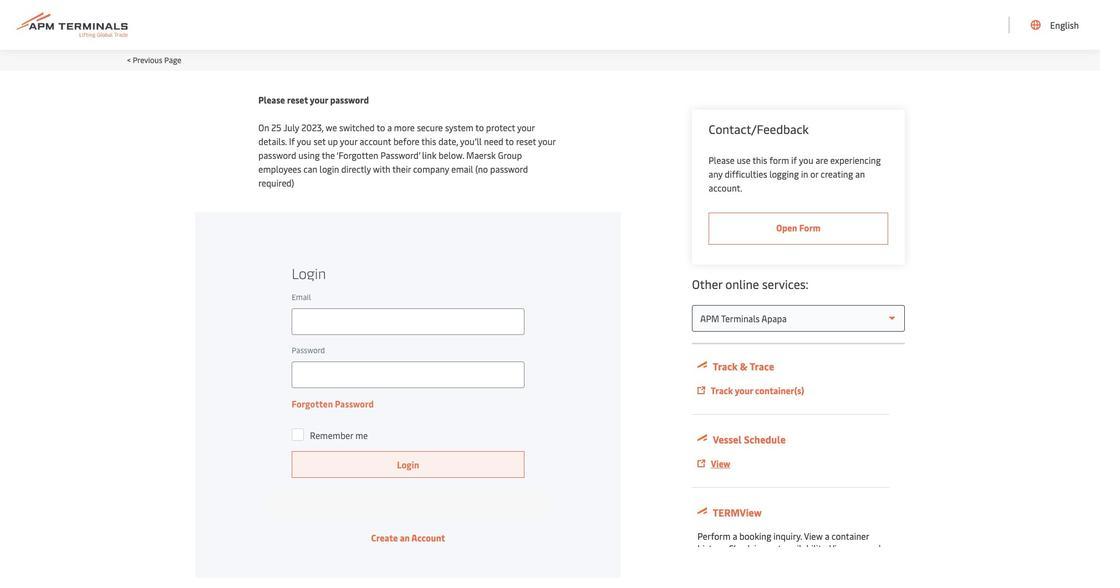 Task type: describe. For each thing, give the bounding box(es) containing it.
track for track your container(s)
[[711, 385, 733, 397]]

account.
[[709, 182, 742, 194]]

are
[[816, 154, 828, 166]]

online
[[725, 276, 759, 293]]

create an account
[[371, 532, 445, 545]]

2023,
[[301, 121, 324, 134]]

booking
[[739, 531, 771, 543]]

please use this form if you are experiencing any difficulties logging in or creating an account.
[[709, 154, 881, 194]]

0 horizontal spatial an
[[400, 532, 410, 545]]

system
[[445, 121, 473, 134]]

up
[[328, 135, 338, 147]]

< previous page
[[127, 55, 181, 65]]

if
[[791, 154, 797, 166]]

in
[[801, 168, 808, 180]]

perform a booking inquiry. view a container history. check import availability. view a vessel schedule
[[698, 531, 881, 567]]

0 horizontal spatial to
[[377, 121, 385, 134]]

maersk
[[466, 149, 496, 161]]

your right need
[[538, 135, 556, 147]]

you'll
[[460, 135, 482, 147]]

perform
[[698, 531, 731, 543]]

previous
[[133, 55, 162, 65]]

using
[[298, 149, 320, 161]]

25
[[271, 121, 281, 134]]

you inside the on 25 july 2023, we switched to a more secure system to protect your details. if you set up your account before this date, you'll need to reset your password using the 'forgotten password' link below. maersk group employees can login directly with their company email (no password required)
[[297, 135, 311, 147]]

employees
[[258, 163, 301, 175]]

before
[[393, 135, 419, 147]]

if
[[289, 135, 295, 147]]

a left container
[[825, 531, 829, 543]]

create an account link
[[371, 532, 445, 545]]

difficulties
[[725, 168, 767, 180]]

an inside 'please use this form if you are experiencing any difficulties logging in or creating an account.'
[[855, 168, 865, 180]]

creating
[[821, 168, 853, 180]]

your up 2023,
[[310, 94, 328, 106]]

trace
[[750, 360, 774, 374]]

track for track & trace
[[713, 360, 738, 374]]

protect
[[486, 121, 515, 134]]

please for please use this form if you are experiencing any difficulties logging in or creating an account.
[[709, 154, 735, 166]]

logging
[[769, 168, 799, 180]]

any
[[709, 168, 723, 180]]

reset inside the on 25 july 2023, we switched to a more secure system to protect your details. if you set up your account before this date, you'll need to reset your password using the 'forgotten password' link below. maersk group employees can login directly with their company email (no password required)
[[516, 135, 536, 147]]

you inside 'please use this form if you are experiencing any difficulties logging in or creating an account.'
[[799, 154, 813, 166]]

vessel schedule
[[711, 433, 786, 447]]

group
[[498, 149, 522, 161]]

form
[[770, 154, 789, 166]]

use
[[737, 154, 751, 166]]

open form link
[[709, 213, 888, 245]]

open form
[[776, 222, 821, 234]]

below.
[[439, 149, 464, 161]]

1 horizontal spatial password
[[330, 94, 369, 106]]

with
[[373, 163, 390, 175]]

details.
[[258, 135, 287, 147]]

experiencing
[[830, 154, 881, 166]]

page
[[164, 55, 181, 65]]

july
[[283, 121, 299, 134]]

1 horizontal spatial view
[[804, 531, 823, 543]]

termview
[[711, 506, 762, 520]]

a inside the on 25 july 2023, we switched to a more secure system to protect your details. if you set up your account before this date, you'll need to reset your password using the 'forgotten password' link below. maersk group employees can login directly with their company email (no password required)
[[387, 121, 392, 134]]

vessel
[[713, 433, 742, 447]]

2 horizontal spatial view
[[829, 543, 848, 555]]

need
[[484, 135, 503, 147]]

open
[[776, 222, 797, 234]]

availability.
[[783, 543, 828, 555]]

their
[[392, 163, 411, 175]]

on
[[258, 121, 269, 134]]

container
[[832, 531, 869, 543]]



Task type: vqa. For each thing, say whether or not it's contained in the screenshot.
East, inside the APM Terminals Apapa Africa & Middle East, Nigeria
no



Task type: locate. For each thing, give the bounding box(es) containing it.
track & trace
[[711, 360, 774, 374]]

to up group
[[505, 135, 514, 147]]

your down &
[[735, 385, 753, 397]]

password up employees
[[258, 149, 296, 161]]

a left more
[[387, 121, 392, 134]]

0 horizontal spatial please
[[258, 94, 285, 106]]

please up any
[[709, 154, 735, 166]]

password'
[[380, 149, 420, 161]]

your right the up
[[340, 135, 357, 147]]

secure
[[417, 121, 443, 134]]

1 vertical spatial this
[[753, 154, 767, 166]]

to up you'll
[[475, 121, 484, 134]]

the
[[322, 149, 335, 161]]

view
[[711, 458, 730, 470], [804, 531, 823, 543], [829, 543, 848, 555]]

english
[[1050, 19, 1079, 31]]

view inside view link
[[711, 458, 730, 470]]

form
[[799, 222, 821, 234]]

this up link
[[421, 135, 436, 147]]

account
[[411, 532, 445, 545]]

required)
[[258, 177, 294, 189]]

schedule
[[744, 433, 786, 447]]

(no
[[475, 163, 488, 175]]

a left vessel
[[850, 543, 855, 555]]

date,
[[438, 135, 458, 147]]

history.
[[698, 543, 727, 555]]

1 horizontal spatial to
[[475, 121, 484, 134]]

this right "use"
[[753, 154, 767, 166]]

password
[[330, 94, 369, 106], [258, 149, 296, 161], [490, 163, 528, 175]]

1 horizontal spatial please
[[709, 154, 735, 166]]

login
[[320, 163, 339, 175]]

0 vertical spatial reset
[[287, 94, 308, 106]]

0 vertical spatial this
[[421, 135, 436, 147]]

view right inquiry.
[[804, 531, 823, 543]]

can
[[303, 163, 317, 175]]

track down track & trace at the right of page
[[711, 385, 733, 397]]

set
[[313, 135, 326, 147]]

2 vertical spatial password
[[490, 163, 528, 175]]

we
[[326, 121, 337, 134]]

view link
[[698, 457, 884, 471]]

an down experiencing
[[855, 168, 865, 180]]

switched
[[339, 121, 375, 134]]

vessel
[[857, 543, 881, 555]]

password down group
[[490, 163, 528, 175]]

other
[[692, 276, 722, 293]]

inquiry.
[[773, 531, 802, 543]]

container(s)
[[755, 385, 804, 397]]

reset up july
[[287, 94, 308, 106]]

previous page link
[[133, 55, 181, 65]]

1 vertical spatial password
[[258, 149, 296, 161]]

1 horizontal spatial an
[[855, 168, 865, 180]]

please
[[258, 94, 285, 106], [709, 154, 735, 166]]

to
[[377, 121, 385, 134], [475, 121, 484, 134], [505, 135, 514, 147]]

1 vertical spatial an
[[400, 532, 410, 545]]

0 vertical spatial an
[[855, 168, 865, 180]]

more
[[394, 121, 415, 134]]

you
[[297, 135, 311, 147], [799, 154, 813, 166]]

this inside 'please use this form if you are experiencing any difficulties logging in or creating an account.'
[[753, 154, 767, 166]]

services:
[[762, 276, 809, 293]]

this
[[421, 135, 436, 147], [753, 154, 767, 166]]

view down vessel
[[711, 458, 730, 470]]

your
[[310, 94, 328, 106], [517, 121, 535, 134], [340, 135, 357, 147], [538, 135, 556, 147], [735, 385, 753, 397]]

directly
[[341, 163, 371, 175]]

1 vertical spatial you
[[799, 154, 813, 166]]

company
[[413, 163, 449, 175]]

'forgotten
[[336, 149, 378, 161]]

0 vertical spatial track
[[713, 360, 738, 374]]

a
[[387, 121, 392, 134], [733, 531, 737, 543], [825, 531, 829, 543], [850, 543, 855, 555]]

an
[[855, 168, 865, 180], [400, 532, 410, 545]]

check
[[729, 543, 752, 555]]

english button
[[1031, 0, 1079, 50]]

<
[[127, 55, 131, 65]]

please reset your password
[[258, 94, 369, 106]]

1 vertical spatial reset
[[516, 135, 536, 147]]

&
[[740, 360, 748, 374]]

0 horizontal spatial reset
[[287, 94, 308, 106]]

please up 25
[[258, 94, 285, 106]]

contact/feedback
[[709, 121, 809, 138]]

please for please reset your password
[[258, 94, 285, 106]]

an right the create
[[400, 532, 410, 545]]

this inside the on 25 july 2023, we switched to a more secure system to protect your details. if you set up your account before this date, you'll need to reset your password using the 'forgotten password' link below. maersk group employees can login directly with their company email (no password required)
[[421, 135, 436, 147]]

2 horizontal spatial password
[[490, 163, 528, 175]]

account
[[360, 135, 391, 147]]

1 horizontal spatial this
[[753, 154, 767, 166]]

to up account
[[377, 121, 385, 134]]

password up switched
[[330, 94, 369, 106]]

reset up group
[[516, 135, 536, 147]]

0 vertical spatial you
[[297, 135, 311, 147]]

track left &
[[713, 360, 738, 374]]

0 vertical spatial please
[[258, 94, 285, 106]]

track
[[713, 360, 738, 374], [711, 385, 733, 397]]

a left booking
[[733, 531, 737, 543]]

email
[[451, 163, 473, 175]]

0 horizontal spatial view
[[711, 458, 730, 470]]

0 horizontal spatial password
[[258, 149, 296, 161]]

1 horizontal spatial you
[[799, 154, 813, 166]]

or
[[810, 168, 819, 180]]

schedule
[[698, 555, 733, 567]]

link
[[422, 149, 437, 161]]

1 vertical spatial track
[[711, 385, 733, 397]]

you right if
[[297, 135, 311, 147]]

create
[[371, 532, 398, 545]]

you right if at the top of the page
[[799, 154, 813, 166]]

other online services:
[[692, 276, 809, 293]]

1 horizontal spatial reset
[[516, 135, 536, 147]]

on 25 july 2023, we switched to a more secure system to protect your details. if you set up your account before this date, you'll need to reset your password using the 'forgotten password' link below. maersk group employees can login directly with their company email (no password required)
[[258, 121, 556, 189]]

1 vertical spatial please
[[709, 154, 735, 166]]

import
[[754, 543, 781, 555]]

reset
[[287, 94, 308, 106], [516, 135, 536, 147]]

0 horizontal spatial you
[[297, 135, 311, 147]]

2 horizontal spatial to
[[505, 135, 514, 147]]

0 horizontal spatial this
[[421, 135, 436, 147]]

track your container(s)
[[711, 385, 804, 397]]

please inside 'please use this form if you are experiencing any difficulties logging in or creating an account.'
[[709, 154, 735, 166]]

your right protect
[[517, 121, 535, 134]]

track your container(s) link
[[698, 384, 884, 398]]

view left vessel
[[829, 543, 848, 555]]

0 vertical spatial password
[[330, 94, 369, 106]]



